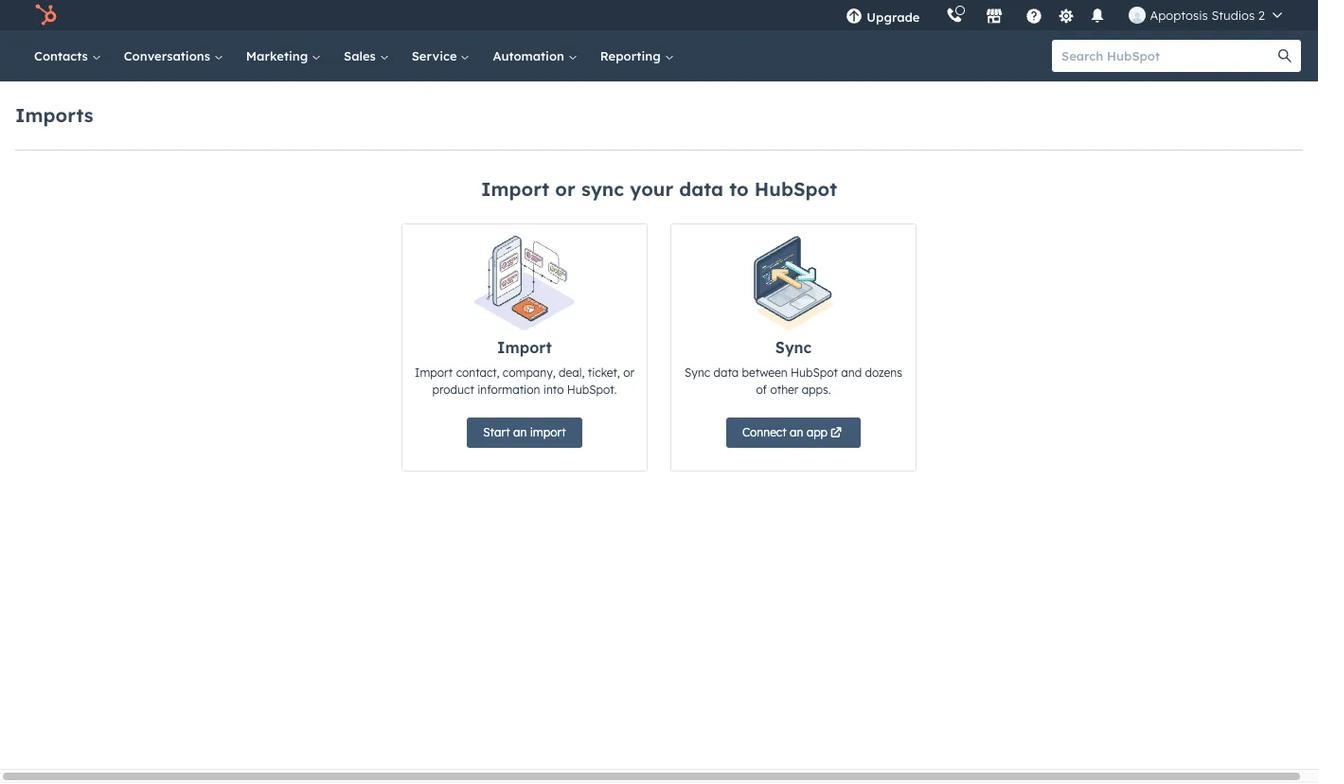 Task type: locate. For each thing, give the bounding box(es) containing it.
studios
[[1212, 8, 1255, 23]]

import for sync
[[481, 177, 550, 201]]

calling icon button
[[939, 3, 971, 27]]

import up the company,
[[497, 338, 552, 357]]

hubspot.
[[567, 383, 617, 397]]

marketing link
[[235, 30, 333, 81]]

1 an from the left
[[513, 425, 527, 439]]

help button
[[1019, 0, 1051, 30]]

reporting link
[[589, 30, 685, 81]]

1 vertical spatial sync
[[685, 366, 711, 380]]

2 an from the left
[[790, 425, 804, 439]]

connect an app
[[742, 425, 828, 439]]

company,
[[503, 366, 556, 380]]

settings image
[[1058, 8, 1075, 25]]

1 vertical spatial hubspot
[[791, 366, 838, 380]]

sync up the 'between'
[[776, 338, 812, 357]]

1 horizontal spatial or
[[623, 366, 634, 380]]

hubspot link
[[23, 4, 71, 27]]

an inside button
[[513, 425, 527, 439]]

conversations link
[[112, 30, 235, 81]]

0 horizontal spatial an
[[513, 425, 527, 439]]

import up product
[[415, 366, 453, 380]]

of
[[756, 383, 767, 397]]

an left app
[[790, 425, 804, 439]]

0 vertical spatial hubspot
[[755, 177, 837, 201]]

menu
[[833, 0, 1296, 30]]

data inside sync sync data between hubspot and dozens of other apps.
[[714, 366, 739, 380]]

sync
[[581, 177, 624, 201]]

or left sync
[[555, 177, 576, 201]]

or
[[555, 177, 576, 201], [623, 366, 634, 380]]

automation
[[493, 48, 568, 63]]

0 vertical spatial import
[[481, 177, 550, 201]]

menu containing apoptosis studios 2
[[833, 0, 1296, 30]]

tara schultz image
[[1129, 7, 1146, 24]]

search button
[[1269, 40, 1301, 72]]

hubspot inside sync sync data between hubspot and dozens of other apps.
[[791, 366, 838, 380]]

ticket,
[[588, 366, 620, 380]]

1 horizontal spatial sync
[[776, 338, 812, 357]]

into
[[543, 383, 564, 397]]

1 vertical spatial data
[[714, 366, 739, 380]]

sync sync data between hubspot and dozens of other apps.
[[685, 338, 903, 397]]

data left to
[[679, 177, 724, 201]]

0 horizontal spatial or
[[555, 177, 576, 201]]

your
[[630, 177, 674, 201]]

notifications image
[[1090, 9, 1107, 26]]

contacts
[[34, 48, 92, 63]]

hubspot
[[755, 177, 837, 201], [791, 366, 838, 380]]

start an import
[[483, 425, 566, 439]]

hubspot right to
[[755, 177, 837, 201]]

deal,
[[559, 366, 585, 380]]

to
[[730, 177, 749, 201]]

an right start on the left of page
[[513, 425, 527, 439]]

service
[[412, 48, 461, 63]]

marketing
[[246, 48, 312, 63]]

an for connect
[[790, 425, 804, 439]]

conversations
[[124, 48, 214, 63]]

1 vertical spatial import
[[497, 338, 552, 357]]

0 horizontal spatial sync
[[685, 366, 711, 380]]

1 horizontal spatial an
[[790, 425, 804, 439]]

menu item
[[933, 0, 937, 30]]

import left sync
[[481, 177, 550, 201]]

1 vertical spatial or
[[623, 366, 634, 380]]

between
[[742, 366, 788, 380]]

sync
[[776, 338, 812, 357], [685, 366, 711, 380]]

search image
[[1279, 49, 1292, 63]]

import
[[530, 425, 566, 439]]

data
[[679, 177, 724, 201], [714, 366, 739, 380]]

imports
[[15, 103, 93, 126]]

automation link
[[482, 30, 589, 81]]

sync left the 'between'
[[685, 366, 711, 380]]

import
[[481, 177, 550, 201], [497, 338, 552, 357], [415, 366, 453, 380]]

help image
[[1026, 9, 1043, 26]]

data left the 'between'
[[714, 366, 739, 380]]

or right ticket,
[[623, 366, 634, 380]]

app
[[807, 425, 828, 439]]

an
[[513, 425, 527, 439], [790, 425, 804, 439]]

marketplaces image
[[986, 9, 1003, 26]]

calling icon image
[[947, 8, 964, 25]]

hubspot up apps.
[[791, 366, 838, 380]]

upgrade image
[[846, 9, 863, 26]]

contact,
[[456, 366, 500, 380]]



Task type: vqa. For each thing, say whether or not it's contained in the screenshot.
DOZENS
yes



Task type: describe. For each thing, give the bounding box(es) containing it.
sales link
[[333, 30, 400, 81]]

import or sync your data to hubspot
[[481, 177, 837, 201]]

2 vertical spatial import
[[415, 366, 453, 380]]

start an import button
[[467, 418, 582, 448]]

sales
[[344, 48, 380, 63]]

0 vertical spatial sync
[[776, 338, 812, 357]]

connect
[[742, 425, 787, 439]]

start
[[483, 425, 510, 439]]

0 vertical spatial or
[[555, 177, 576, 201]]

product
[[432, 383, 474, 397]]

reporting
[[600, 48, 664, 63]]

information
[[478, 383, 540, 397]]

and
[[841, 366, 862, 380]]

or inside "import import contact, company, deal, ticket, or product information into hubspot."
[[623, 366, 634, 380]]

settings link
[[1055, 5, 1078, 25]]

2
[[1259, 8, 1265, 23]]

Search HubSpot search field
[[1052, 40, 1284, 72]]

apoptosis studios 2 button
[[1118, 0, 1294, 30]]

apoptosis studios 2
[[1150, 8, 1265, 23]]

contacts link
[[23, 30, 112, 81]]

upgrade
[[867, 9, 920, 25]]

marketplaces button
[[975, 0, 1015, 30]]

dozens
[[865, 366, 903, 380]]

hubspot image
[[34, 4, 57, 27]]

apoptosis
[[1150, 8, 1208, 23]]

an for start
[[513, 425, 527, 439]]

apps.
[[802, 383, 831, 397]]

import import contact, company, deal, ticket, or product information into hubspot.
[[415, 338, 634, 397]]

0 vertical spatial data
[[679, 177, 724, 201]]

import for contact,
[[497, 338, 552, 357]]

other
[[770, 383, 799, 397]]

service link
[[400, 30, 482, 81]]

connect an app link
[[726, 418, 861, 448]]

notifications button
[[1082, 0, 1114, 30]]



